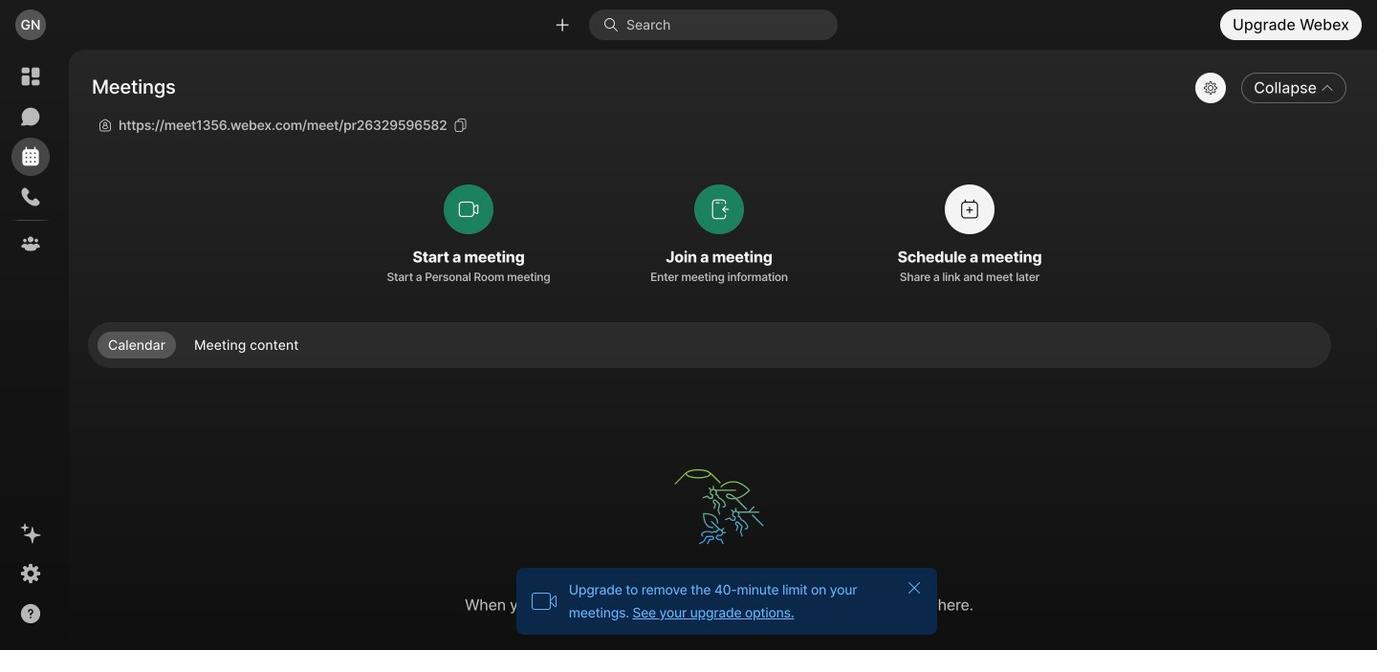Task type: describe. For each thing, give the bounding box(es) containing it.
cancel_16 image
[[907, 581, 922, 596]]



Task type: locate. For each thing, give the bounding box(es) containing it.
webex tab list
[[11, 57, 50, 263]]

navigation
[[0, 50, 61, 651]]

camera_28 image
[[531, 588, 558, 615]]



Task type: vqa. For each thing, say whether or not it's contained in the screenshot.
Devices tab
no



